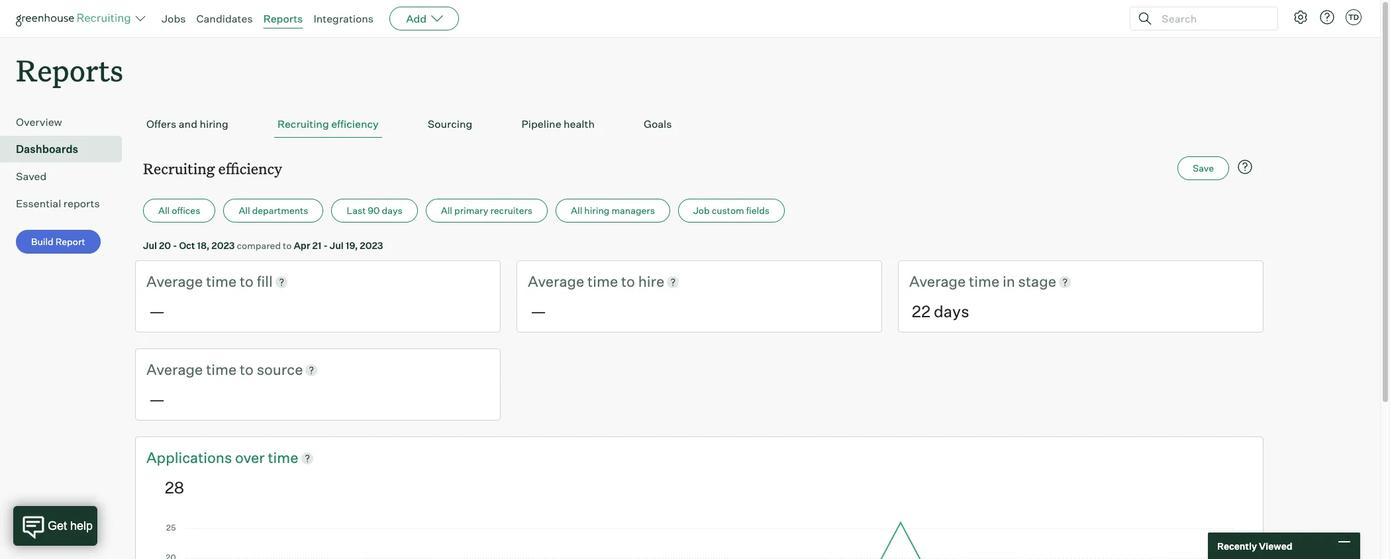 Task type: describe. For each thing, give the bounding box(es) containing it.
1 vertical spatial recruiting efficiency
[[143, 158, 282, 178]]

0 horizontal spatial recruiting
[[143, 158, 215, 178]]

1 2023 from the left
[[212, 240, 235, 251]]

efficiency inside button
[[331, 117, 379, 131]]

— for fill
[[149, 301, 165, 321]]

jobs
[[162, 12, 186, 25]]

time link
[[268, 448, 299, 468]]

applications link
[[146, 448, 235, 468]]

td button
[[1346, 9, 1362, 25]]

time right over
[[268, 448, 299, 466]]

average for source
[[146, 360, 203, 378]]

1 - from the left
[[173, 240, 177, 251]]

22
[[912, 301, 931, 321]]

19,
[[346, 240, 358, 251]]

save button
[[1178, 157, 1230, 180]]

custom
[[712, 205, 745, 216]]

0 vertical spatial reports
[[263, 12, 303, 25]]

22 days
[[912, 301, 970, 321]]

source
[[257, 360, 303, 378]]

stage
[[1019, 272, 1057, 290]]

health
[[564, 117, 595, 131]]

offers
[[146, 117, 176, 131]]

pipeline health
[[522, 117, 595, 131]]

fields
[[747, 205, 770, 216]]

in
[[1003, 272, 1016, 290]]

reports
[[63, 197, 100, 210]]

sourcing
[[428, 117, 473, 131]]

to for hire
[[622, 272, 635, 290]]

average for stage
[[910, 272, 966, 290]]

add button
[[390, 7, 459, 30]]

candidates
[[196, 12, 253, 25]]

tab list containing offers and hiring
[[143, 111, 1256, 138]]

primary
[[455, 205, 489, 216]]

dashboards
[[16, 143, 78, 156]]

xychart image
[[165, 519, 1234, 559]]

— for hire
[[531, 301, 547, 321]]

28
[[165, 477, 184, 497]]

candidates link
[[196, 12, 253, 25]]

0 horizontal spatial efficiency
[[218, 158, 282, 178]]

job custom fields button
[[678, 199, 785, 223]]

all offices button
[[143, 199, 216, 223]]

viewed
[[1260, 540, 1293, 552]]

20
[[159, 240, 171, 251]]

recruiting efficiency button
[[274, 111, 382, 138]]

fill
[[257, 272, 273, 290]]

offices
[[172, 205, 200, 216]]

to for fill
[[240, 272, 254, 290]]

build
[[31, 236, 53, 247]]

greenhouse recruiting image
[[16, 11, 135, 27]]

add
[[406, 12, 427, 25]]

essential
[[16, 197, 61, 210]]

all hiring managers
[[571, 205, 655, 216]]

last 90 days
[[347, 205, 403, 216]]

saved link
[[16, 168, 117, 184]]

saved
[[16, 170, 47, 183]]

apr
[[294, 240, 311, 251]]

save
[[1193, 162, 1215, 174]]

all for all departments
[[239, 205, 250, 216]]

recruiting efficiency inside button
[[278, 117, 379, 131]]

all hiring managers button
[[556, 199, 671, 223]]

jul 20 - oct 18, 2023 compared to apr 21 - jul 19, 2023
[[143, 240, 383, 251]]

and
[[179, 117, 197, 131]]

offers and hiring button
[[143, 111, 232, 138]]

report
[[55, 236, 85, 247]]

all primary recruiters
[[441, 205, 533, 216]]

time for fill
[[206, 272, 237, 290]]

job
[[694, 205, 710, 216]]

average time to for hire
[[528, 272, 639, 290]]

to for source
[[240, 360, 254, 378]]



Task type: locate. For each thing, give the bounding box(es) containing it.
pipeline
[[522, 117, 562, 131]]

all left departments
[[239, 205, 250, 216]]

all left managers
[[571, 205, 583, 216]]

over link
[[235, 448, 268, 468]]

reports right the candidates
[[263, 12, 303, 25]]

all for all offices
[[158, 205, 170, 216]]

overview link
[[16, 114, 117, 130]]

to left fill
[[240, 272, 254, 290]]

integrations link
[[314, 12, 374, 25]]

faq image
[[1238, 159, 1254, 175]]

— for source
[[149, 389, 165, 409]]

all inside all offices button
[[158, 205, 170, 216]]

time for hire
[[588, 272, 618, 290]]

all primary recruiters button
[[426, 199, 548, 223]]

dashboards link
[[16, 141, 117, 157]]

1 vertical spatial hiring
[[585, 205, 610, 216]]

- right 20
[[173, 240, 177, 251]]

1 vertical spatial reports
[[16, 50, 123, 89]]

to
[[283, 240, 292, 251], [240, 272, 254, 290], [622, 272, 635, 290], [240, 360, 254, 378]]

compared
[[237, 240, 281, 251]]

build report button
[[16, 230, 101, 254]]

average for hire
[[528, 272, 585, 290]]

0 horizontal spatial jul
[[143, 240, 157, 251]]

average
[[146, 272, 203, 290], [528, 272, 585, 290], [910, 272, 966, 290], [146, 360, 203, 378]]

all departments button
[[224, 199, 324, 223]]

applications
[[146, 448, 232, 466]]

1 horizontal spatial jul
[[330, 240, 344, 251]]

recruiting
[[278, 117, 329, 131], [143, 158, 215, 178]]

departments
[[252, 205, 308, 216]]

average time in
[[910, 272, 1019, 290]]

1 horizontal spatial reports
[[263, 12, 303, 25]]

last 90 days button
[[332, 199, 418, 223]]

essential reports link
[[16, 196, 117, 212]]

applications over
[[146, 448, 268, 466]]

sourcing button
[[425, 111, 476, 138]]

recruiting efficiency
[[278, 117, 379, 131], [143, 158, 282, 178]]

0 horizontal spatial days
[[382, 205, 403, 216]]

hiring left managers
[[585, 205, 610, 216]]

time
[[206, 272, 237, 290], [588, 272, 618, 290], [969, 272, 1000, 290], [206, 360, 237, 378], [268, 448, 299, 466]]

all inside all hiring managers button
[[571, 205, 583, 216]]

1 vertical spatial days
[[934, 301, 970, 321]]

0 vertical spatial efficiency
[[331, 117, 379, 131]]

days inside button
[[382, 205, 403, 216]]

overview
[[16, 115, 62, 129]]

3 all from the left
[[441, 205, 453, 216]]

2023
[[212, 240, 235, 251], [360, 240, 383, 251]]

Search text field
[[1159, 9, 1266, 28]]

hiring inside 'button'
[[200, 117, 229, 131]]

2023 right 19,
[[360, 240, 383, 251]]

goals button
[[641, 111, 676, 138]]

time for source
[[206, 360, 237, 378]]

goals
[[644, 117, 672, 131]]

tab list
[[143, 111, 1256, 138]]

jul
[[143, 240, 157, 251], [330, 240, 344, 251]]

0 vertical spatial days
[[382, 205, 403, 216]]

1 horizontal spatial hiring
[[585, 205, 610, 216]]

1 horizontal spatial days
[[934, 301, 970, 321]]

td button
[[1344, 7, 1365, 28]]

jobs link
[[162, 12, 186, 25]]

average time to
[[146, 272, 257, 290], [528, 272, 639, 290], [146, 360, 257, 378]]

average time to for fill
[[146, 272, 257, 290]]

0 horizontal spatial -
[[173, 240, 177, 251]]

all for all primary recruiters
[[441, 205, 453, 216]]

jul left 19,
[[330, 240, 344, 251]]

hiring inside button
[[585, 205, 610, 216]]

all
[[158, 205, 170, 216], [239, 205, 250, 216], [441, 205, 453, 216], [571, 205, 583, 216]]

jul left 20
[[143, 240, 157, 251]]

1 all from the left
[[158, 205, 170, 216]]

reports
[[263, 12, 303, 25], [16, 50, 123, 89]]

pipeline health button
[[518, 111, 598, 138]]

offers and hiring
[[146, 117, 229, 131]]

1 horizontal spatial -
[[324, 240, 328, 251]]

build report
[[31, 236, 85, 247]]

over
[[235, 448, 265, 466]]

recruiters
[[491, 205, 533, 216]]

all offices
[[158, 205, 200, 216]]

reports down 'greenhouse recruiting' image
[[16, 50, 123, 89]]

1 vertical spatial efficiency
[[218, 158, 282, 178]]

2023 right 18,
[[212, 240, 235, 251]]

all inside button
[[441, 205, 453, 216]]

integrations
[[314, 12, 374, 25]]

4 all from the left
[[571, 205, 583, 216]]

time left hire
[[588, 272, 618, 290]]

all departments
[[239, 205, 308, 216]]

configure image
[[1293, 9, 1309, 25]]

days
[[382, 205, 403, 216], [934, 301, 970, 321]]

- right 21
[[324, 240, 328, 251]]

reports link
[[263, 12, 303, 25]]

1 horizontal spatial recruiting
[[278, 117, 329, 131]]

0 horizontal spatial reports
[[16, 50, 123, 89]]

last
[[347, 205, 366, 216]]

90
[[368, 205, 380, 216]]

2 jul from the left
[[330, 240, 344, 251]]

days right 22
[[934, 301, 970, 321]]

1 vertical spatial recruiting
[[143, 158, 215, 178]]

0 vertical spatial recruiting
[[278, 117, 329, 131]]

0 vertical spatial hiring
[[200, 117, 229, 131]]

2 all from the left
[[239, 205, 250, 216]]

21
[[312, 240, 322, 251]]

recently viewed
[[1218, 540, 1293, 552]]

18,
[[197, 240, 210, 251]]

0 horizontal spatial hiring
[[200, 117, 229, 131]]

job custom fields
[[694, 205, 770, 216]]

all inside all departments button
[[239, 205, 250, 216]]

oct
[[179, 240, 195, 251]]

average time to for source
[[146, 360, 257, 378]]

1 jul from the left
[[143, 240, 157, 251]]

time left in
[[969, 272, 1000, 290]]

days right 90
[[382, 205, 403, 216]]

0 horizontal spatial 2023
[[212, 240, 235, 251]]

to left source
[[240, 360, 254, 378]]

all left 'primary'
[[441, 205, 453, 216]]

td
[[1349, 13, 1360, 22]]

to left apr
[[283, 240, 292, 251]]

—
[[149, 301, 165, 321], [531, 301, 547, 321], [149, 389, 165, 409]]

recruiting inside button
[[278, 117, 329, 131]]

0 vertical spatial recruiting efficiency
[[278, 117, 379, 131]]

hire
[[639, 272, 665, 290]]

to left hire
[[622, 272, 635, 290]]

1 horizontal spatial 2023
[[360, 240, 383, 251]]

-
[[173, 240, 177, 251], [324, 240, 328, 251]]

managers
[[612, 205, 655, 216]]

1 horizontal spatial efficiency
[[331, 117, 379, 131]]

2 - from the left
[[324, 240, 328, 251]]

essential reports
[[16, 197, 100, 210]]

time left source
[[206, 360, 237, 378]]

hiring
[[200, 117, 229, 131], [585, 205, 610, 216]]

all left offices
[[158, 205, 170, 216]]

recently
[[1218, 540, 1258, 552]]

average for fill
[[146, 272, 203, 290]]

efficiency
[[331, 117, 379, 131], [218, 158, 282, 178]]

time down 18,
[[206, 272, 237, 290]]

2 2023 from the left
[[360, 240, 383, 251]]

hiring right the and
[[200, 117, 229, 131]]

all for all hiring managers
[[571, 205, 583, 216]]

time for stage
[[969, 272, 1000, 290]]



Task type: vqa. For each thing, say whether or not it's contained in the screenshot.
source Average time to
yes



